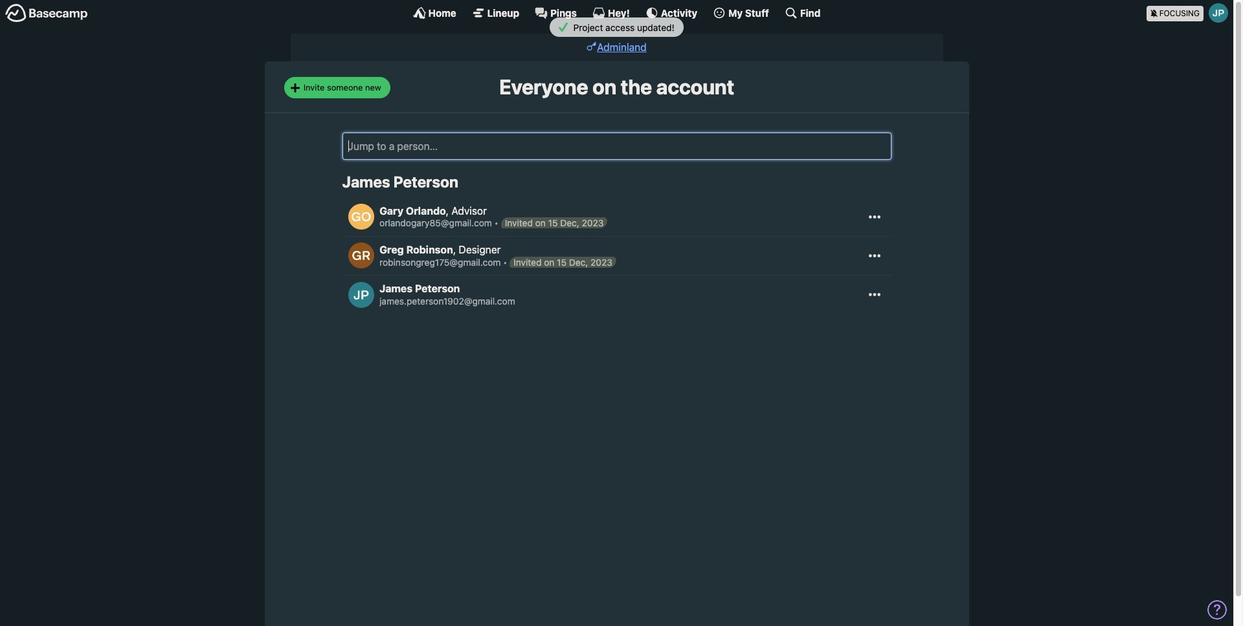 Task type: describe. For each thing, give the bounding box(es) containing it.
option containing gary orlando
[[342, 198, 891, 237]]

2023 for , designer
[[591, 257, 613, 268]]

robinsongreg175@gmail.com
[[380, 257, 501, 268]]

home link
[[413, 6, 456, 19]]

someone
[[327, 82, 363, 93]]

hey!
[[608, 7, 630, 18]]

james peterson option
[[342, 276, 891, 314]]

orlando
[[406, 205, 446, 217]]

option containing greg robinson
[[342, 237, 891, 276]]

15 for , designer
[[557, 257, 567, 268]]

invite someone new
[[304, 82, 381, 93]]

orlandogary85@gmail.com
[[380, 218, 492, 229]]

access
[[606, 22, 635, 33]]

find button
[[785, 6, 821, 19]]

gary orlando , advisor orlandogary85@gmail.com • invited on 15 dec, 2023
[[380, 205, 604, 229]]

invited for , advisor
[[505, 218, 533, 229]]

designer
[[459, 244, 501, 256]]

• for , designer
[[503, 257, 507, 268]]

project
[[574, 22, 603, 33]]

the
[[621, 75, 652, 99]]

james peterson, james peterson image
[[348, 282, 374, 308]]

adminland
[[597, 41, 647, 53]]

advisor
[[452, 205, 487, 217]]

main element
[[0, 0, 1234, 25]]

Jump to a person… text field
[[342, 133, 891, 160]]

invite someone new link
[[284, 77, 390, 98]]

new
[[365, 82, 381, 93]]

greg robinson, designer at james peterson image
[[348, 243, 374, 269]]

stuff
[[745, 7, 769, 18]]

2023 for , advisor
[[582, 218, 604, 229]]

james peterson james.peterson1902@gmail.com
[[380, 283, 515, 307]]

account
[[656, 75, 734, 99]]

lineup link
[[472, 6, 519, 19]]

0 vertical spatial on
[[592, 75, 617, 99]]

activity link
[[646, 6, 697, 19]]

robinson
[[406, 244, 453, 256]]

james for james peterson james.peterson1902@gmail.com
[[380, 283, 413, 295]]

my stuff
[[729, 7, 769, 18]]

updated!
[[637, 22, 675, 33]]

gary orlando, advisor at james peterson image
[[348, 204, 374, 230]]

on for advisor
[[535, 218, 546, 229]]



Task type: vqa. For each thing, say whether or not it's contained in the screenshot.
My
yes



Task type: locate. For each thing, give the bounding box(es) containing it.
0 vertical spatial peterson
[[394, 173, 459, 191]]

, up robinsongreg175@gmail.com
[[453, 244, 456, 256]]

, for , designer
[[453, 244, 456, 256]]

0 vertical spatial ,
[[446, 205, 449, 217]]

dec, for , advisor
[[560, 218, 579, 229]]

• down gary orlando , advisor orlandogary85@gmail.com • invited on 15 dec, 2023
[[503, 257, 507, 268]]

0 horizontal spatial ,
[[446, 205, 449, 217]]

dec,
[[560, 218, 579, 229], [569, 257, 588, 268]]

invited down gary orlando , advisor orlandogary85@gmail.com • invited on 15 dec, 2023
[[514, 257, 542, 268]]

2023 inside greg robinson , designer robinsongreg175@gmail.com • invited on 15 dec, 2023
[[591, 257, 613, 268]]

project access updated! alert
[[0, 17, 1234, 37]]

james peterson group
[[342, 173, 891, 314]]

lineup
[[487, 7, 519, 18]]

pings
[[550, 7, 577, 18]]

invite
[[304, 82, 325, 93]]

0 horizontal spatial •
[[495, 218, 499, 229]]

• inside greg robinson , designer robinsongreg175@gmail.com • invited on 15 dec, 2023
[[503, 257, 507, 268]]

1 vertical spatial dec,
[[569, 257, 588, 268]]

1 vertical spatial 15
[[557, 257, 567, 268]]

•
[[495, 218, 499, 229], [503, 257, 507, 268]]

invited inside greg robinson , designer robinsongreg175@gmail.com • invited on 15 dec, 2023
[[514, 257, 542, 268]]

james inside james peterson james.peterson1902@gmail.com
[[380, 283, 413, 295]]

1 vertical spatial peterson
[[415, 283, 460, 295]]

1 horizontal spatial •
[[503, 257, 507, 268]]

everyone
[[499, 75, 588, 99]]

home
[[428, 7, 456, 18]]

peterson for james peterson
[[394, 173, 459, 191]]

, up orlandogary85@gmail.com
[[446, 205, 449, 217]]

0 vertical spatial •
[[495, 218, 499, 229]]

james right james peterson, james peterson icon
[[380, 283, 413, 295]]

1 horizontal spatial ,
[[453, 244, 456, 256]]

dec, inside greg robinson , designer robinsongreg175@gmail.com • invited on 15 dec, 2023
[[569, 257, 588, 268]]

0 vertical spatial dec,
[[560, 218, 579, 229]]

1 vertical spatial ,
[[453, 244, 456, 256]]

• for , advisor
[[495, 218, 499, 229]]

0 vertical spatial invited
[[505, 218, 533, 229]]

peterson
[[394, 173, 459, 191], [415, 283, 460, 295]]

greg robinson , designer robinsongreg175@gmail.com • invited on 15 dec, 2023
[[380, 244, 613, 268]]

everyone on the account
[[499, 75, 734, 99]]

invited for , designer
[[514, 257, 542, 268]]

focusing button
[[1147, 0, 1234, 25]]

hey! button
[[592, 6, 630, 19]]

invited up greg robinson , designer robinsongreg175@gmail.com • invited on 15 dec, 2023 on the left of the page
[[505, 218, 533, 229]]

0 vertical spatial 15
[[548, 218, 558, 229]]

peterson for james peterson james.peterson1902@gmail.com
[[415, 283, 460, 295]]

on inside greg robinson , designer robinsongreg175@gmail.com • invited on 15 dec, 2023
[[544, 257, 555, 268]]

peterson up "orlando"
[[394, 173, 459, 191]]

• inside gary orlando , advisor orlandogary85@gmail.com • invited on 15 dec, 2023
[[495, 218, 499, 229]]

focusing
[[1160, 8, 1200, 18]]

1 vertical spatial james
[[380, 283, 413, 295]]

15 inside gary orlando , advisor orlandogary85@gmail.com • invited on 15 dec, 2023
[[548, 218, 558, 229]]

2 vertical spatial on
[[544, 257, 555, 268]]

15 inside greg robinson , designer robinsongreg175@gmail.com • invited on 15 dec, 2023
[[557, 257, 567, 268]]

2023 inside gary orlando , advisor orlandogary85@gmail.com • invited on 15 dec, 2023
[[582, 218, 604, 229]]

1 vertical spatial 2023
[[591, 257, 613, 268]]

pings button
[[535, 6, 577, 19]]

find
[[800, 7, 821, 18]]

0 vertical spatial james
[[342, 173, 390, 191]]

dec, inside gary orlando , advisor orlandogary85@gmail.com • invited on 15 dec, 2023
[[560, 218, 579, 229]]

james for james peterson
[[342, 173, 390, 191]]

15 for , advisor
[[548, 218, 558, 229]]

james peterson
[[342, 173, 459, 191]]

my
[[729, 7, 743, 18]]

, for , advisor
[[446, 205, 449, 217]]

gary
[[380, 205, 403, 217]]

dec, for , designer
[[569, 257, 588, 268]]

2023
[[582, 218, 604, 229], [591, 257, 613, 268]]

switch accounts image
[[5, 3, 88, 23]]

, inside gary orlando , advisor orlandogary85@gmail.com • invited on 15 dec, 2023
[[446, 205, 449, 217]]

on inside gary orlando , advisor orlandogary85@gmail.com • invited on 15 dec, 2023
[[535, 218, 546, 229]]

0 vertical spatial 2023
[[582, 218, 604, 229]]

1 vertical spatial on
[[535, 218, 546, 229]]

option
[[342, 198, 891, 237], [342, 237, 891, 276]]

project access updated!
[[571, 22, 675, 33]]

james.peterson1902@gmail.com
[[380, 296, 515, 307]]

james peterson image
[[1209, 3, 1228, 23]]

adminland link
[[587, 41, 647, 53]]

my stuff button
[[713, 6, 769, 19]]

on for designer
[[544, 257, 555, 268]]

• up designer at top
[[495, 218, 499, 229]]

,
[[446, 205, 449, 217], [453, 244, 456, 256]]

james
[[342, 173, 390, 191], [380, 283, 413, 295]]

, inside greg robinson , designer robinsongreg175@gmail.com • invited on 15 dec, 2023
[[453, 244, 456, 256]]

on
[[592, 75, 617, 99], [535, 218, 546, 229], [544, 257, 555, 268]]

2 option from the top
[[342, 237, 891, 276]]

peterson inside james peterson james.peterson1902@gmail.com
[[415, 283, 460, 295]]

1 vertical spatial •
[[503, 257, 507, 268]]

invited
[[505, 218, 533, 229], [514, 257, 542, 268]]

1 vertical spatial invited
[[514, 257, 542, 268]]

1 option from the top
[[342, 198, 891, 237]]

invited inside gary orlando , advisor orlandogary85@gmail.com • invited on 15 dec, 2023
[[505, 218, 533, 229]]

greg
[[380, 244, 404, 256]]

activity
[[661, 7, 697, 18]]

15
[[548, 218, 558, 229], [557, 257, 567, 268]]

peterson up james.peterson1902@gmail.com
[[415, 283, 460, 295]]

james up "gary orlando, advisor at james peterson" image in the top left of the page
[[342, 173, 390, 191]]



